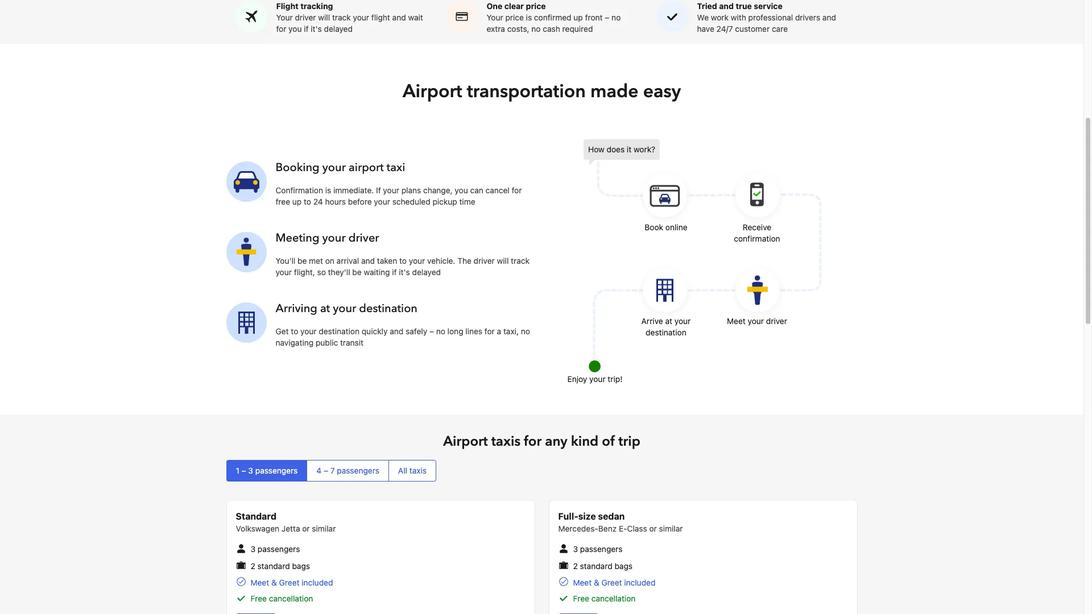 Task type: vqa. For each thing, say whether or not it's contained in the screenshot.
the leftmost it's
yes



Task type: describe. For each thing, give the bounding box(es) containing it.
at for arriving
[[320, 301, 330, 317]]

4
[[317, 466, 322, 476]]

full-
[[558, 512, 578, 522]]

wait
[[408, 13, 423, 22]]

taxi
[[387, 160, 405, 175]]

one clear price your price is confirmed up front – no extra costs, no cash required
[[487, 1, 621, 34]]

you'll
[[276, 256, 295, 266]]

– right 1
[[242, 466, 246, 476]]

standard volkswagen jetta or similar
[[236, 512, 336, 534]]

taxi,
[[503, 327, 519, 336]]

long
[[448, 327, 463, 336]]

to inside "get to your destination quickly and safely – no long lines for a taxi, no navigating public transit"
[[291, 327, 298, 336]]

made
[[591, 79, 639, 104]]

before
[[348, 197, 372, 207]]

confirmation is immediate. if your plans change, you can cancel for free up to 24 hours before your scheduled pickup time
[[276, 186, 522, 207]]

24/7
[[717, 24, 733, 34]]

& for volkswagen
[[271, 578, 277, 588]]

booking airport taxi image for meeting your driver
[[226, 232, 267, 272]]

and inside flight tracking your driver will track your flight and wait for you if it's delayed
[[392, 13, 406, 22]]

free cancellation for sedan
[[573, 594, 636, 604]]

destination for get to your destination quickly and safely – no long lines for a taxi, no navigating public transit
[[319, 327, 360, 336]]

3 passengers for volkswagen
[[251, 545, 300, 554]]

can
[[470, 186, 483, 195]]

safely
[[406, 327, 427, 336]]

navigating
[[276, 338, 314, 348]]

driver inside flight tracking your driver will track your flight and wait for you if it's delayed
[[295, 13, 316, 22]]

a
[[497, 327, 501, 336]]

destination for arriving at your destination
[[359, 301, 418, 317]]

similar inside full-size sedan mercedes-benz e-class or similar
[[659, 524, 683, 534]]

meeting your driver
[[276, 231, 379, 246]]

confirmation
[[734, 234, 780, 244]]

kind
[[571, 433, 599, 451]]

included for sedan
[[624, 578, 656, 588]]

at for arrive
[[665, 317, 672, 326]]

up inside confirmation is immediate. if your plans change, you can cancel for free up to 24 hours before your scheduled pickup time
[[292, 197, 302, 207]]

service
[[754, 1, 783, 11]]

0 horizontal spatial price
[[505, 13, 524, 22]]

taxis for airport
[[491, 433, 521, 451]]

will inside flight tracking your driver will track your flight and wait for you if it's delayed
[[318, 13, 330, 22]]

costs,
[[507, 24, 529, 34]]

does
[[607, 145, 625, 154]]

airport for airport taxis for any kind of trip
[[443, 433, 488, 451]]

they'll
[[328, 268, 350, 277]]

meeting
[[276, 231, 319, 246]]

size
[[578, 512, 596, 522]]

the
[[458, 256, 472, 266]]

track inside you'll be met on arrival and taken to your vehicle. the driver will track your flight, so they'll be waiting if it's delayed
[[511, 256, 530, 266]]

you'll be met on arrival and taken to your vehicle. the driver will track your flight, so they'll be waiting if it's delayed
[[276, 256, 530, 277]]

1 – 3 passengers
[[236, 466, 298, 476]]

included for jetta
[[302, 578, 333, 588]]

standard
[[236, 512, 276, 522]]

your inside arrive at your destination
[[675, 317, 691, 326]]

public
[[316, 338, 338, 348]]

class
[[627, 524, 647, 534]]

quickly
[[362, 327, 388, 336]]

cancel
[[486, 186, 510, 195]]

or inside standard volkswagen jetta or similar
[[302, 524, 310, 534]]

on
[[325, 256, 334, 266]]

meet for standard
[[251, 578, 269, 588]]

7
[[330, 466, 335, 476]]

and right "drivers"
[[823, 13, 836, 22]]

no left the "cash"
[[532, 24, 541, 34]]

mercedes-
[[558, 524, 598, 534]]

work?
[[634, 145, 655, 154]]

2 standard bags for sedan
[[573, 561, 633, 571]]

receive
[[743, 223, 772, 232]]

arriving at your destination
[[276, 301, 418, 317]]

all
[[398, 466, 407, 476]]

if inside you'll be met on arrival and taken to your vehicle. the driver will track your flight, so they'll be waiting if it's delayed
[[392, 268, 397, 277]]

booking your airport taxi
[[276, 160, 405, 175]]

met
[[309, 256, 323, 266]]

1
[[236, 466, 239, 476]]

work
[[711, 13, 729, 22]]

booking
[[276, 160, 320, 175]]

enjoy your trip!
[[568, 375, 623, 384]]

customer
[[735, 24, 770, 34]]

you inside confirmation is immediate. if your plans change, you can cancel for free up to 24 hours before your scheduled pickup time
[[455, 186, 468, 195]]

time
[[459, 197, 475, 207]]

for inside flight tracking your driver will track your flight and wait for you if it's delayed
[[276, 24, 286, 34]]

how
[[588, 145, 605, 154]]

for inside confirmation is immediate. if your plans change, you can cancel for free up to 24 hours before your scheduled pickup time
[[512, 186, 522, 195]]

4 – 7 passengers
[[317, 466, 379, 476]]

airport transportation made easy
[[403, 79, 681, 104]]

your inside "get to your destination quickly and safely – no long lines for a taxi, no navigating public transit"
[[300, 327, 317, 336]]

standard for volkswagen
[[257, 561, 290, 571]]

hours
[[325, 197, 346, 207]]

meet & greet included for jetta
[[251, 578, 333, 588]]

will inside you'll be met on arrival and taken to your vehicle. the driver will track your flight, so they'll be waiting if it's delayed
[[497, 256, 509, 266]]

your inside the one clear price your price is confirmed up front – no extra costs, no cash required
[[487, 13, 503, 22]]

volkswagen
[[236, 524, 279, 534]]

receive confirmation
[[734, 223, 780, 244]]

any
[[545, 433, 568, 451]]

free cancellation for jetta
[[251, 594, 313, 604]]

confirmed
[[534, 13, 572, 22]]

to inside you'll be met on arrival and taken to your vehicle. the driver will track your flight, so they'll be waiting if it's delayed
[[399, 256, 407, 266]]

2 for volkswagen
[[251, 561, 255, 571]]

& for size
[[594, 578, 600, 588]]

if inside flight tracking your driver will track your flight and wait for you if it's delayed
[[304, 24, 309, 34]]

similar inside standard volkswagen jetta or similar
[[312, 524, 336, 534]]

booking airport taxi image for booking your airport taxi
[[226, 162, 267, 202]]

3 passengers for size
[[573, 545, 623, 554]]

airport for airport transportation made easy
[[403, 79, 462, 104]]

– inside "get to your destination quickly and safely – no long lines for a taxi, no navigating public transit"
[[429, 327, 434, 336]]

2 for size
[[573, 561, 578, 571]]

standard for size
[[580, 561, 613, 571]]

bags for jetta
[[292, 561, 310, 571]]

or inside full-size sedan mercedes-benz e-class or similar
[[649, 524, 657, 534]]

required
[[562, 24, 593, 34]]

cancellation for sedan
[[592, 594, 636, 604]]

arrival
[[337, 256, 359, 266]]

vehicle.
[[427, 256, 455, 266]]

0 vertical spatial price
[[526, 1, 546, 11]]

flight
[[276, 1, 299, 11]]

flight,
[[294, 268, 315, 277]]

taxis for all
[[409, 466, 427, 476]]

we
[[697, 13, 709, 22]]

passengers right 7
[[337, 466, 379, 476]]

transportation
[[467, 79, 586, 104]]

pickup
[[433, 197, 457, 207]]

enjoy
[[568, 375, 587, 384]]

2 horizontal spatial meet
[[727, 317, 746, 326]]



Task type: locate. For each thing, give the bounding box(es) containing it.
1 vertical spatial taxis
[[409, 466, 427, 476]]

0 horizontal spatial 3 passengers
[[251, 545, 300, 554]]

similar right "jetta"
[[312, 524, 336, 534]]

0 vertical spatial will
[[318, 13, 330, 22]]

passengers down benz
[[580, 545, 623, 554]]

and left safely
[[390, 327, 404, 336]]

transit
[[340, 338, 364, 348]]

care
[[772, 24, 788, 34]]

0 vertical spatial be
[[298, 256, 307, 266]]

to up navigating
[[291, 327, 298, 336]]

destination up public
[[319, 327, 360, 336]]

be up flight,
[[298, 256, 307, 266]]

bags down e- at the right bottom of page
[[615, 561, 633, 571]]

– inside the one clear price your price is confirmed up front – no extra costs, no cash required
[[605, 13, 610, 22]]

0 horizontal spatial to
[[291, 327, 298, 336]]

will right the
[[497, 256, 509, 266]]

extra
[[487, 24, 505, 34]]

&
[[271, 578, 277, 588], [594, 578, 600, 588]]

free for size
[[573, 594, 589, 604]]

1 & from the left
[[271, 578, 277, 588]]

flight
[[371, 13, 390, 22]]

1 horizontal spatial if
[[392, 268, 397, 277]]

0 vertical spatial if
[[304, 24, 309, 34]]

for inside "get to your destination quickly and safely – no long lines for a taxi, no navigating public transit"
[[485, 327, 495, 336]]

no left long
[[436, 327, 445, 336]]

meet your driver
[[727, 317, 787, 326]]

you up 'time'
[[455, 186, 468, 195]]

1 vertical spatial be
[[352, 268, 362, 277]]

0 vertical spatial taxis
[[491, 433, 521, 451]]

trip
[[619, 433, 641, 451]]

0 vertical spatial delayed
[[324, 24, 353, 34]]

0 horizontal spatial track
[[332, 13, 351, 22]]

1 2 standard bags from the left
[[251, 561, 310, 571]]

you
[[289, 24, 302, 34], [455, 186, 468, 195]]

or
[[302, 524, 310, 534], [649, 524, 657, 534]]

price
[[526, 1, 546, 11], [505, 13, 524, 22]]

it's down tracking
[[311, 24, 322, 34]]

0 vertical spatial up
[[574, 13, 583, 22]]

bags for sedan
[[615, 561, 633, 571]]

free for volkswagen
[[251, 594, 267, 604]]

no right front
[[612, 13, 621, 22]]

and
[[719, 1, 734, 11], [392, 13, 406, 22], [823, 13, 836, 22], [361, 256, 375, 266], [390, 327, 404, 336]]

standard down volkswagen
[[257, 561, 290, 571]]

your inside flight tracking your driver will track your flight and wait for you if it's delayed
[[276, 13, 293, 22]]

bags
[[292, 561, 310, 571], [615, 561, 633, 571]]

0 horizontal spatial you
[[289, 24, 302, 34]]

3 passengers down "jetta"
[[251, 545, 300, 554]]

plans
[[401, 186, 421, 195]]

1 horizontal spatial will
[[497, 256, 509, 266]]

destination inside arrive at your destination
[[646, 328, 687, 338]]

2 standard bags down benz
[[573, 561, 633, 571]]

1 horizontal spatial it's
[[399, 268, 410, 277]]

0 horizontal spatial your
[[276, 13, 293, 22]]

0 vertical spatial track
[[332, 13, 351, 22]]

tried and true service we work with professional drivers and have 24/7 customer care
[[697, 1, 836, 34]]

0 horizontal spatial be
[[298, 256, 307, 266]]

for left any in the bottom of the page
[[524, 433, 542, 451]]

it's right waiting
[[399, 268, 410, 277]]

1 horizontal spatial be
[[352, 268, 362, 277]]

driver inside you'll be met on arrival and taken to your vehicle. the driver will track your flight, so they'll be waiting if it's delayed
[[474, 256, 495, 266]]

0 horizontal spatial 2 standard bags
[[251, 561, 310, 571]]

2 vertical spatial to
[[291, 327, 298, 336]]

trip!
[[608, 375, 623, 384]]

and up work
[[719, 1, 734, 11]]

1 vertical spatial is
[[325, 186, 331, 195]]

get
[[276, 327, 289, 336]]

greet for sedan
[[602, 578, 622, 588]]

meet & greet included down "jetta"
[[251, 578, 333, 588]]

24
[[313, 197, 323, 207]]

0 vertical spatial airport
[[403, 79, 462, 104]]

be down arrival
[[352, 268, 362, 277]]

1 horizontal spatial delayed
[[412, 268, 441, 277]]

1 vertical spatial if
[[392, 268, 397, 277]]

1 horizontal spatial you
[[455, 186, 468, 195]]

3 right 1
[[248, 466, 253, 476]]

1 vertical spatial track
[[511, 256, 530, 266]]

no right taxi,
[[521, 327, 530, 336]]

to right taken
[[399, 256, 407, 266]]

included
[[302, 578, 333, 588], [624, 578, 656, 588]]

is inside the one clear price your price is confirmed up front – no extra costs, no cash required
[[526, 13, 532, 22]]

2 cancellation from the left
[[592, 594, 636, 604]]

one
[[487, 1, 503, 11]]

your down flight
[[276, 13, 293, 22]]

standard
[[257, 561, 290, 571], [580, 561, 613, 571]]

for right cancel
[[512, 186, 522, 195]]

1 vertical spatial will
[[497, 256, 509, 266]]

0 horizontal spatial at
[[320, 301, 330, 317]]

price down clear
[[505, 13, 524, 22]]

destination up quickly
[[359, 301, 418, 317]]

2 down "mercedes-"
[[573, 561, 578, 571]]

1 horizontal spatial cancellation
[[592, 594, 636, 604]]

at inside arrive at your destination
[[665, 317, 672, 326]]

1 horizontal spatial &
[[594, 578, 600, 588]]

1 free from the left
[[251, 594, 267, 604]]

1 or from the left
[[302, 524, 310, 534]]

1 vertical spatial you
[[455, 186, 468, 195]]

to inside confirmation is immediate. if your plans change, you can cancel for free up to 24 hours before your scheduled pickup time
[[304, 197, 311, 207]]

it's inside you'll be met on arrival and taken to your vehicle. the driver will track your flight, so they'll be waiting if it's delayed
[[399, 268, 410, 277]]

1 cancellation from the left
[[269, 594, 313, 604]]

greet down benz
[[602, 578, 622, 588]]

1 horizontal spatial greet
[[602, 578, 622, 588]]

booking airport taxi image
[[584, 140, 823, 379], [226, 162, 267, 202], [226, 232, 267, 272], [226, 303, 267, 343]]

3 down volkswagen
[[251, 545, 256, 554]]

destination for arrive at your destination
[[646, 328, 687, 338]]

0 horizontal spatial free cancellation
[[251, 594, 313, 604]]

if
[[304, 24, 309, 34], [392, 268, 397, 277]]

jetta
[[282, 524, 300, 534]]

1 horizontal spatial 3 passengers
[[573, 545, 623, 554]]

0 vertical spatial to
[[304, 197, 311, 207]]

1 2 from the left
[[251, 561, 255, 571]]

0 horizontal spatial if
[[304, 24, 309, 34]]

0 horizontal spatial it's
[[311, 24, 322, 34]]

so
[[317, 268, 326, 277]]

1 vertical spatial airport
[[443, 433, 488, 451]]

standard down benz
[[580, 561, 613, 571]]

2 included from the left
[[624, 578, 656, 588]]

track right the
[[511, 256, 530, 266]]

cash
[[543, 24, 560, 34]]

destination down arrive
[[646, 328, 687, 338]]

no
[[612, 13, 621, 22], [532, 24, 541, 34], [436, 327, 445, 336], [521, 327, 530, 336]]

1 horizontal spatial included
[[624, 578, 656, 588]]

0 horizontal spatial similar
[[312, 524, 336, 534]]

3 down "mercedes-"
[[573, 545, 578, 554]]

greet down "jetta"
[[279, 578, 300, 588]]

1 horizontal spatial at
[[665, 317, 672, 326]]

meet & greet included for sedan
[[573, 578, 656, 588]]

0 vertical spatial it's
[[311, 24, 322, 34]]

delayed down tracking
[[324, 24, 353, 34]]

front
[[585, 13, 603, 22]]

airport
[[403, 79, 462, 104], [443, 433, 488, 451]]

free
[[251, 594, 267, 604], [573, 594, 589, 604]]

– left 7
[[324, 466, 328, 476]]

you down flight
[[289, 24, 302, 34]]

delayed
[[324, 24, 353, 34], [412, 268, 441, 277]]

0 horizontal spatial cancellation
[[269, 594, 313, 604]]

passengers down "jetta"
[[258, 545, 300, 554]]

at right arriving
[[320, 301, 330, 317]]

e-
[[619, 524, 627, 534]]

2 meet & greet included from the left
[[573, 578, 656, 588]]

of
[[602, 433, 615, 451]]

clear
[[504, 1, 524, 11]]

tracking
[[301, 1, 333, 11]]

flight tracking your driver will track your flight and wait for you if it's delayed
[[276, 1, 423, 34]]

how does it work?
[[588, 145, 655, 154]]

0 horizontal spatial up
[[292, 197, 302, 207]]

or right "class"
[[649, 524, 657, 534]]

2 free from the left
[[573, 594, 589, 604]]

3 passengers
[[251, 545, 300, 554], [573, 545, 623, 554]]

0 vertical spatial you
[[289, 24, 302, 34]]

1 horizontal spatial 2 standard bags
[[573, 561, 633, 571]]

0 horizontal spatial delayed
[[324, 24, 353, 34]]

tried
[[697, 1, 717, 11]]

passengers right 1
[[255, 466, 298, 476]]

free
[[276, 197, 290, 207]]

1 vertical spatial to
[[399, 256, 407, 266]]

track down tracking
[[332, 13, 351, 22]]

1 meet & greet included from the left
[[251, 578, 333, 588]]

airport
[[349, 160, 384, 175]]

2 down volkswagen
[[251, 561, 255, 571]]

0 horizontal spatial free
[[251, 594, 267, 604]]

1 horizontal spatial 2
[[573, 561, 578, 571]]

1 horizontal spatial to
[[304, 197, 311, 207]]

is up costs,
[[526, 13, 532, 22]]

0 horizontal spatial 2
[[251, 561, 255, 571]]

drivers
[[795, 13, 820, 22]]

driver
[[295, 13, 316, 22], [349, 231, 379, 246], [474, 256, 495, 266], [766, 317, 787, 326]]

1 horizontal spatial your
[[487, 13, 503, 22]]

0 horizontal spatial taxis
[[409, 466, 427, 476]]

and inside "get to your destination quickly and safely – no long lines for a taxi, no navigating public transit"
[[390, 327, 404, 336]]

at right arrive
[[665, 317, 672, 326]]

1 horizontal spatial free cancellation
[[573, 594, 636, 604]]

2 greet from the left
[[602, 578, 622, 588]]

0 vertical spatial is
[[526, 13, 532, 22]]

is up "hours"
[[325, 186, 331, 195]]

1 your from the left
[[276, 13, 293, 22]]

1 vertical spatial up
[[292, 197, 302, 207]]

taxis
[[491, 433, 521, 451], [409, 466, 427, 476]]

3 for full-
[[573, 545, 578, 554]]

your inside flight tracking your driver will track your flight and wait for you if it's delayed
[[353, 13, 369, 22]]

1 horizontal spatial or
[[649, 524, 657, 534]]

benz
[[598, 524, 617, 534]]

full-size sedan mercedes-benz e-class or similar
[[558, 512, 683, 534]]

greet
[[279, 578, 300, 588], [602, 578, 622, 588]]

1 horizontal spatial up
[[574, 13, 583, 22]]

if
[[376, 186, 381, 195]]

with
[[731, 13, 746, 22]]

sort results by element
[[226, 461, 858, 482]]

1 free cancellation from the left
[[251, 594, 313, 604]]

up up required
[[574, 13, 583, 22]]

0 horizontal spatial standard
[[257, 561, 290, 571]]

scheduled
[[392, 197, 430, 207]]

– right safely
[[429, 327, 434, 336]]

cancellation for jetta
[[269, 594, 313, 604]]

confirmation
[[276, 186, 323, 195]]

0 horizontal spatial &
[[271, 578, 277, 588]]

if down taken
[[392, 268, 397, 277]]

1 horizontal spatial bags
[[615, 561, 633, 571]]

your down one at the top of the page
[[487, 13, 503, 22]]

2 similar from the left
[[659, 524, 683, 534]]

have
[[697, 24, 715, 34]]

and up waiting
[[361, 256, 375, 266]]

0 horizontal spatial meet
[[251, 578, 269, 588]]

similar right "class"
[[659, 524, 683, 534]]

2 standard bags for jetta
[[251, 561, 310, 571]]

2 & from the left
[[594, 578, 600, 588]]

2 3 passengers from the left
[[573, 545, 623, 554]]

taxis right all
[[409, 466, 427, 476]]

online
[[666, 223, 688, 232]]

is inside confirmation is immediate. if your plans change, you can cancel for free up to 24 hours before your scheduled pickup time
[[325, 186, 331, 195]]

1 vertical spatial it's
[[399, 268, 410, 277]]

1 included from the left
[[302, 578, 333, 588]]

it's inside flight tracking your driver will track your flight and wait for you if it's delayed
[[311, 24, 322, 34]]

track
[[332, 13, 351, 22], [511, 256, 530, 266]]

or right "jetta"
[[302, 524, 310, 534]]

for down flight
[[276, 24, 286, 34]]

delayed down vehicle.
[[412, 268, 441, 277]]

meet for full-
[[573, 578, 592, 588]]

get to your destination quickly and safely – no long lines for a taxi, no navigating public transit
[[276, 327, 530, 348]]

3 passengers down benz
[[573, 545, 623, 554]]

1 standard from the left
[[257, 561, 290, 571]]

delayed inside you'll be met on arrival and taken to your vehicle. the driver will track your flight, so they'll be waiting if it's delayed
[[412, 268, 441, 277]]

sedan
[[598, 512, 625, 522]]

meet & greet included down benz
[[573, 578, 656, 588]]

0 horizontal spatial meet & greet included
[[251, 578, 333, 588]]

1 horizontal spatial price
[[526, 1, 546, 11]]

all taxis
[[398, 466, 427, 476]]

1 vertical spatial delayed
[[412, 268, 441, 277]]

2 2 standard bags from the left
[[573, 561, 633, 571]]

arrive
[[642, 317, 663, 326]]

delayed inside flight tracking your driver will track your flight and wait for you if it's delayed
[[324, 24, 353, 34]]

you inside flight tracking your driver will track your flight and wait for you if it's delayed
[[289, 24, 302, 34]]

1 horizontal spatial similar
[[659, 524, 683, 534]]

& down volkswagen
[[271, 578, 277, 588]]

bags down "jetta"
[[292, 561, 310, 571]]

1 horizontal spatial meet
[[573, 578, 592, 588]]

1 horizontal spatial is
[[526, 13, 532, 22]]

it's
[[311, 24, 322, 34], [399, 268, 410, 277]]

2 horizontal spatial to
[[399, 256, 407, 266]]

will
[[318, 13, 330, 22], [497, 256, 509, 266]]

2 2 from the left
[[573, 561, 578, 571]]

1 3 passengers from the left
[[251, 545, 300, 554]]

2 or from the left
[[649, 524, 657, 534]]

2 bags from the left
[[615, 561, 633, 571]]

0 horizontal spatial included
[[302, 578, 333, 588]]

1 bags from the left
[[292, 561, 310, 571]]

– right front
[[605, 13, 610, 22]]

up down confirmation
[[292, 197, 302, 207]]

track inside flight tracking your driver will track your flight and wait for you if it's delayed
[[332, 13, 351, 22]]

1 horizontal spatial free
[[573, 594, 589, 604]]

0 horizontal spatial will
[[318, 13, 330, 22]]

taxis inside sort results by element
[[409, 466, 427, 476]]

1 similar from the left
[[312, 524, 336, 534]]

professional
[[748, 13, 793, 22]]

1 horizontal spatial taxis
[[491, 433, 521, 451]]

3 inside sort results by element
[[248, 466, 253, 476]]

and left wait
[[392, 13, 406, 22]]

book online
[[645, 223, 688, 232]]

book
[[645, 223, 663, 232]]

meet & greet included
[[251, 578, 333, 588], [573, 578, 656, 588]]

greet for jetta
[[279, 578, 300, 588]]

taxis up sort results by element
[[491, 433, 521, 451]]

cancellation
[[269, 594, 313, 604], [592, 594, 636, 604]]

2 your from the left
[[487, 13, 503, 22]]

up inside the one clear price your price is confirmed up front – no extra costs, no cash required
[[574, 13, 583, 22]]

destination inside "get to your destination quickly and safely – no long lines for a taxi, no navigating public transit"
[[319, 327, 360, 336]]

2 standard from the left
[[580, 561, 613, 571]]

1 greet from the left
[[279, 578, 300, 588]]

passengers
[[255, 466, 298, 476], [337, 466, 379, 476], [258, 545, 300, 554], [580, 545, 623, 554]]

for left a at the bottom left of the page
[[485, 327, 495, 336]]

2 standard bags
[[251, 561, 310, 571], [573, 561, 633, 571]]

3 for standard
[[251, 545, 256, 554]]

booking airport taxi image for arriving at your destination
[[226, 303, 267, 343]]

it
[[627, 145, 632, 154]]

up
[[574, 13, 583, 22], [292, 197, 302, 207]]

true
[[736, 1, 752, 11]]

taken
[[377, 256, 397, 266]]

will down tracking
[[318, 13, 330, 22]]

0 horizontal spatial or
[[302, 524, 310, 534]]

2 standard bags down "jetta"
[[251, 561, 310, 571]]

0 horizontal spatial greet
[[279, 578, 300, 588]]

1 horizontal spatial meet & greet included
[[573, 578, 656, 588]]

1 horizontal spatial track
[[511, 256, 530, 266]]

0 horizontal spatial is
[[325, 186, 331, 195]]

if down tracking
[[304, 24, 309, 34]]

1 vertical spatial price
[[505, 13, 524, 22]]

2 free cancellation from the left
[[573, 594, 636, 604]]

lines
[[466, 327, 483, 336]]

price up confirmed
[[526, 1, 546, 11]]

& down benz
[[594, 578, 600, 588]]

to left 24
[[304, 197, 311, 207]]

1 horizontal spatial standard
[[580, 561, 613, 571]]

0 horizontal spatial bags
[[292, 561, 310, 571]]

arrive at your destination
[[642, 317, 691, 338]]

and inside you'll be met on arrival and taken to your vehicle. the driver will track your flight, so they'll be waiting if it's delayed
[[361, 256, 375, 266]]



